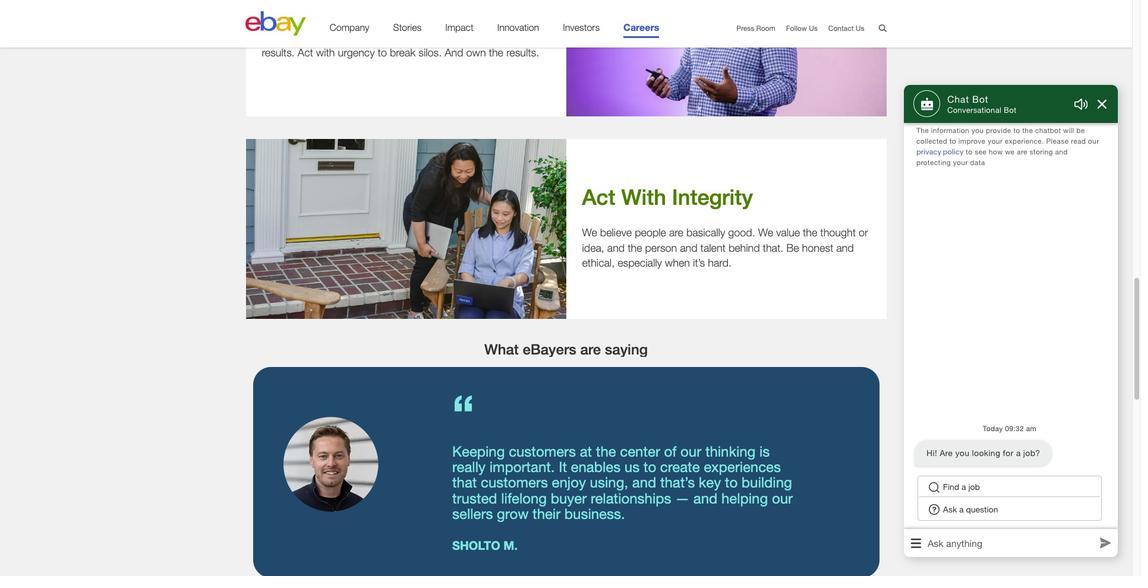 Task type: locate. For each thing, give the bounding box(es) containing it.
to up urgency
[[357, 31, 366, 44]]

2 horizontal spatial are
[[1017, 148, 1028, 156]]

chatbot
[[1036, 126, 1062, 135]]

you right are
[[956, 448, 970, 458]]

0 horizontal spatial act
[[298, 46, 313, 59]]

our right "of"
[[681, 443, 702, 460]]

to down improve
[[966, 148, 973, 156]]

chat bot heading
[[948, 93, 1017, 105]]

0 vertical spatial are
[[1017, 148, 1028, 156]]

1 horizontal spatial your
[[988, 137, 1003, 146]]

a inside popup button
[[962, 482, 966, 492]]

your inside to see how we are storing and protecting your data
[[953, 158, 968, 167]]

act inside 'commit to debating to find the best solutions and delivering results. act with urgency to break silos. and own the results.'
[[298, 46, 313, 59]]

value
[[776, 227, 800, 239]]

that
[[452, 475, 477, 491]]

1 vertical spatial you
[[956, 448, 970, 458]]

investors link
[[563, 22, 600, 38]]

bot
[[973, 93, 989, 104], [1004, 105, 1017, 115]]

customers up enjoy
[[509, 443, 576, 460]]

0 vertical spatial act
[[298, 46, 313, 59]]

relationships
[[591, 490, 672, 507]]

am
[[1027, 424, 1037, 433]]

hi! are you looking for a job?
[[927, 448, 1041, 458]]

the up break
[[388, 31, 403, 44]]

the right the 'at'
[[596, 443, 616, 460]]

are left 'saying'
[[581, 341, 601, 358]]

act
[[298, 46, 313, 59], [582, 185, 616, 210]]

you inside list item
[[956, 448, 970, 458]]

contact us
[[829, 24, 865, 33]]

to up experience. on the right of the page
[[1014, 126, 1021, 135]]

our inside the information you provide to the chatbot will be collected to improve your experience. please read our privacy policy
[[1089, 137, 1100, 146]]

2 us from the left
[[856, 24, 865, 33]]

2 vertical spatial a
[[960, 505, 964, 515]]

sholto m.
[[452, 539, 518, 553]]

the inside " keeping customers at the center of our thinking is really important. it enables us to create experiences that customers enjoy using, and that's key to building trusted lifelong buyer relationships — and helping our sellers grow their business.
[[596, 443, 616, 460]]

1 vertical spatial act
[[582, 185, 616, 210]]

enjoy
[[552, 475, 586, 491]]

2 vertical spatial are
[[581, 341, 601, 358]]

what ebayers are saying
[[485, 341, 648, 358]]

follow us link
[[786, 24, 818, 33]]

0 horizontal spatial bot
[[973, 93, 989, 104]]

you
[[972, 126, 984, 135], [956, 448, 970, 458]]

1 horizontal spatial results.
[[507, 46, 539, 59]]

urgency
[[338, 46, 375, 59]]

0 horizontal spatial your
[[953, 158, 968, 167]]

chat bot dialog
[[903, 85, 1118, 558]]

conversational bot definition
[[948, 105, 1017, 115]]

a left job
[[962, 482, 966, 492]]

results. down delivering
[[507, 46, 539, 59]]

us right "follow"
[[809, 24, 818, 33]]

find
[[943, 482, 960, 492]]

results.
[[262, 46, 295, 59], [507, 46, 539, 59]]

1 vertical spatial bot
[[1004, 105, 1017, 115]]

with
[[316, 46, 335, 59]]

experience.
[[1005, 137, 1044, 146]]

0 horizontal spatial you
[[956, 448, 970, 458]]

1 vertical spatial your
[[953, 158, 968, 167]]

1 horizontal spatial us
[[856, 24, 865, 33]]

behind
[[729, 242, 760, 254]]

act with integrity list item
[[246, 139, 887, 342]]

at
[[580, 443, 592, 460]]

trusted
[[452, 490, 497, 507]]

1 horizontal spatial act
[[582, 185, 616, 210]]

your up how at top right
[[988, 137, 1003, 146]]

their
[[533, 506, 561, 523]]

keeping
[[452, 443, 505, 460]]

that's
[[660, 475, 695, 491]]

1 horizontal spatial our
[[772, 490, 793, 507]]

0 horizontal spatial are
[[581, 341, 601, 358]]

are inside to see how we are storing and protecting your data
[[1017, 148, 1028, 156]]

ask a question
[[943, 505, 999, 515]]

img1 image for "
[[284, 418, 379, 513]]

see
[[975, 148, 987, 156]]

good.
[[728, 227, 755, 239]]

building
[[742, 475, 792, 491]]

us
[[809, 24, 818, 33], [856, 24, 865, 33]]

2 horizontal spatial our
[[1089, 137, 1100, 146]]

innovation link
[[497, 22, 539, 38]]

results. down the commit
[[262, 46, 295, 59]]

bot up the conversational bot definition on the top right of page
[[973, 93, 989, 104]]

how
[[989, 148, 1003, 156]]

2 vertical spatial our
[[772, 490, 793, 507]]

our right read
[[1089, 137, 1100, 146]]

and inside to see how we are storing and protecting your data
[[1056, 148, 1068, 156]]

best
[[406, 31, 426, 44]]

our right helping
[[772, 490, 793, 507]]

that.
[[763, 242, 784, 254]]

1 vertical spatial img1 image
[[246, 139, 566, 319]]

find a job
[[943, 482, 980, 492]]

and own
[[445, 46, 486, 59]]

0 vertical spatial your
[[988, 137, 1003, 146]]

read
[[1071, 137, 1086, 146]]

list containing hi! are you looking for a job?
[[903, 422, 1118, 527]]

1 vertical spatial customers
[[481, 475, 548, 491]]

0 vertical spatial img1 image
[[566, 0, 887, 116]]

0 horizontal spatial we
[[582, 227, 597, 239]]

act left with
[[298, 46, 313, 59]]

stories link
[[393, 22, 422, 38]]

important.
[[490, 459, 555, 476]]

room
[[757, 24, 776, 33]]

1 horizontal spatial you
[[972, 126, 984, 135]]

integrity
[[672, 185, 753, 210]]

Ask anything text field
[[925, 535, 1098, 552]]

0 horizontal spatial us
[[809, 24, 818, 33]]

create
[[660, 459, 700, 476]]

1 horizontal spatial we
[[758, 227, 774, 239]]

to
[[301, 31, 310, 44], [357, 31, 366, 44], [378, 46, 387, 59], [1014, 126, 1021, 135], [950, 137, 957, 146], [966, 148, 973, 156], [644, 459, 657, 476], [725, 475, 738, 491]]

you up improve
[[972, 126, 984, 135]]

sholto
[[452, 539, 500, 553]]

0 horizontal spatial our
[[681, 443, 702, 460]]

are
[[1017, 148, 1028, 156], [669, 227, 684, 239], [581, 341, 601, 358]]

are up person
[[669, 227, 684, 239]]

img1 image
[[566, 0, 887, 116], [246, 139, 566, 319], [284, 418, 379, 513]]

we up idea,
[[582, 227, 597, 239]]

a for question
[[960, 505, 964, 515]]

1 horizontal spatial are
[[669, 227, 684, 239]]

0 vertical spatial a
[[1017, 448, 1021, 458]]

to up policy at right
[[950, 137, 957, 146]]

saying
[[605, 341, 648, 358]]

the up experience. on the right of the page
[[1023, 126, 1033, 135]]

0 vertical spatial you
[[972, 126, 984, 135]]

and up and own
[[473, 31, 490, 44]]

a inside list item
[[1017, 448, 1021, 458]]

stories
[[393, 22, 422, 33]]

you inside the information you provide to the chatbot will be collected to improve your experience. please read our privacy policy
[[972, 126, 984, 135]]

1 us from the left
[[809, 24, 818, 33]]

list
[[903, 422, 1118, 527]]

1 horizontal spatial bot
[[1004, 105, 1017, 115]]

1 vertical spatial a
[[962, 482, 966, 492]]

act with integrity list
[[246, 0, 887, 342]]

it's
[[693, 257, 705, 269]]

customers
[[509, 443, 576, 460], [481, 475, 548, 491]]

a right 'ask'
[[960, 505, 964, 515]]

and down the thought
[[837, 242, 854, 254]]

idea,
[[582, 242, 605, 254]]

are down experience. on the right of the page
[[1017, 148, 1028, 156]]

key
[[699, 475, 721, 491]]

act inside list item
[[582, 185, 616, 210]]

1 vertical spatial our
[[681, 443, 702, 460]]

the inside the information you provide to the chatbot will be collected to improve your experience. please read our privacy policy
[[1023, 126, 1033, 135]]

1 vertical spatial are
[[669, 227, 684, 239]]

using,
[[590, 475, 629, 491]]

press room
[[737, 24, 776, 33]]

bot up provide
[[1004, 105, 1017, 115]]

0 vertical spatial our
[[1089, 137, 1100, 146]]

0 horizontal spatial results.
[[262, 46, 295, 59]]

2 vertical spatial img1 image
[[284, 418, 379, 513]]

solutions
[[429, 31, 470, 44]]

basically
[[687, 227, 726, 239]]

we
[[582, 227, 597, 239], [758, 227, 774, 239]]

and down please
[[1056, 148, 1068, 156]]

" keeping customers at the center of our thinking is really important. it enables us to create experiences that customers enjoy using, and that's key to building trusted lifelong buyer relationships — and helping our sellers grow their business.
[[452, 384, 793, 523]]

looking
[[972, 448, 1001, 458]]

we up that.
[[758, 227, 774, 239]]

collected
[[917, 137, 948, 146]]

a inside popup button
[[960, 505, 964, 515]]

the
[[388, 31, 403, 44], [489, 46, 504, 59], [1023, 126, 1033, 135], [803, 227, 818, 239], [628, 242, 642, 254], [596, 443, 616, 460]]

customers up grow
[[481, 475, 548, 491]]

2 results. from the left
[[507, 46, 539, 59]]

us right contact
[[856, 24, 865, 33]]

it
[[559, 459, 567, 476]]

you for looking
[[956, 448, 970, 458]]

act up believe
[[582, 185, 616, 210]]

a
[[1017, 448, 1021, 458], [962, 482, 966, 492], [960, 505, 964, 515]]

company link
[[330, 22, 370, 38]]

img1 image inside act with integrity list item
[[246, 139, 566, 319]]

your down policy at right
[[953, 158, 968, 167]]

lifelong
[[501, 490, 547, 507]]

job?
[[1024, 448, 1041, 458]]

contact
[[829, 24, 854, 33]]

a right for
[[1017, 448, 1021, 458]]



Task type: describe. For each thing, give the bounding box(es) containing it.
and up it's
[[680, 242, 698, 254]]

2 we from the left
[[758, 227, 774, 239]]

a for job
[[962, 482, 966, 492]]

press
[[737, 24, 755, 33]]

hi! are you looking for a job? list item
[[904, 424, 1116, 468]]

chat bot conversational bot
[[948, 93, 1017, 115]]

enables
[[571, 459, 621, 476]]

and inside 'commit to debating to find the best solutions and delivering results. act with urgency to break silos. and own the results.'
[[473, 31, 490, 44]]

center
[[620, 443, 660, 460]]

or
[[859, 227, 868, 239]]

person
[[645, 242, 677, 254]]

honest
[[802, 242, 834, 254]]

find
[[369, 31, 385, 44]]

helping
[[722, 490, 768, 507]]

today
[[983, 424, 1003, 433]]

ask
[[943, 505, 957, 515]]

follow us
[[786, 24, 818, 33]]

commit to debating to find the best solutions and delivering results. act with urgency to break silos. and own the results. list item
[[246, 0, 887, 139]]

will
[[1064, 126, 1075, 135]]

please
[[1047, 137, 1069, 146]]

img1 image for act with integrity
[[246, 139, 566, 319]]

today 09:32 am
[[983, 424, 1037, 433]]

of
[[664, 443, 677, 460]]

what
[[485, 341, 519, 358]]

thinking
[[706, 443, 756, 460]]

privacy
[[917, 148, 942, 156]]

us for contact us
[[856, 24, 865, 33]]

improve
[[959, 137, 986, 146]]

to down find
[[378, 46, 387, 59]]

job
[[969, 482, 980, 492]]

break
[[390, 46, 416, 59]]

09:32
[[1006, 424, 1024, 433]]

us
[[625, 459, 640, 476]]

follow
[[786, 24, 807, 33]]

the up especially
[[628, 242, 642, 254]]

the down delivering
[[489, 46, 504, 59]]

information
[[932, 126, 970, 135]]

data
[[970, 158, 985, 167]]

believe
[[600, 227, 632, 239]]

and right —
[[694, 490, 718, 507]]

commit
[[262, 31, 298, 44]]

m.
[[504, 539, 518, 553]]

storing
[[1030, 148, 1053, 156]]

provide
[[986, 126, 1012, 135]]

"
[[452, 384, 474, 441]]

your inside the information you provide to the chatbot will be collected to improve your experience. please read our privacy policy
[[988, 137, 1003, 146]]

we believe people are basically good. we value the thought or idea, and the person and talent behind that. be honest and ethical, especially when it's hard.
[[582, 227, 868, 269]]

contact us link
[[829, 24, 865, 33]]

privacy policy link
[[917, 148, 964, 156]]

0 vertical spatial customers
[[509, 443, 576, 460]]

thought
[[821, 227, 856, 239]]

impact link
[[445, 22, 474, 38]]

list inside chat bot dialog
[[903, 422, 1118, 527]]

ask a question button
[[920, 500, 1101, 520]]

sellers
[[452, 506, 493, 523]]

experiences
[[704, 459, 781, 476]]

is
[[760, 443, 770, 460]]

and down believe
[[608, 242, 625, 254]]

with
[[622, 185, 666, 210]]

img1 image inside commit to debating to find the best solutions and delivering results. act with urgency to break silos. and own the results. "list item"
[[566, 0, 887, 116]]

to right key
[[725, 475, 738, 491]]

the up honest
[[803, 227, 818, 239]]

for
[[1003, 448, 1014, 458]]

the information you provide to the chatbot will be collected to improve your experience. please read our privacy policy
[[917, 126, 1100, 156]]

us for follow us
[[809, 24, 818, 33]]

quick links list
[[726, 24, 865, 34]]

act with integrity
[[582, 185, 753, 210]]

debating
[[313, 31, 354, 44]]

be
[[1077, 126, 1085, 135]]

to inside to see how we are storing and protecting your data
[[966, 148, 973, 156]]

hi!
[[927, 448, 938, 458]]

careers
[[624, 21, 660, 33]]

to right the commit
[[301, 31, 310, 44]]

careers link
[[624, 21, 660, 38]]

1 results. from the left
[[262, 46, 295, 59]]

investors
[[563, 22, 600, 33]]

protecting
[[917, 158, 951, 167]]

—
[[676, 490, 690, 507]]

hard.
[[708, 257, 732, 269]]

and down center
[[632, 475, 657, 491]]

chat
[[948, 93, 970, 104]]

1 we from the left
[[582, 227, 597, 239]]

press room link
[[737, 24, 776, 33]]

silos.
[[419, 46, 442, 59]]

are inside the we believe people are basically good. we value the thought or idea, and the person and talent behind that. be honest and ethical, especially when it's hard.
[[669, 227, 684, 239]]

the
[[917, 126, 929, 135]]

business.
[[565, 506, 625, 523]]

especially
[[618, 257, 662, 269]]

people
[[635, 227, 666, 239]]

0 vertical spatial bot
[[973, 93, 989, 104]]

conversational
[[948, 105, 1002, 115]]

delivering
[[493, 31, 536, 44]]

policy
[[943, 148, 964, 156]]

ebayers
[[523, 341, 577, 358]]

you for provide
[[972, 126, 984, 135]]

to right us
[[644, 459, 657, 476]]

innovation
[[497, 22, 539, 33]]

commit to debating to find the best solutions and delivering results. act with urgency to break silos. and own the results.
[[262, 31, 539, 59]]

talent
[[701, 242, 726, 254]]

when
[[665, 257, 690, 269]]



Task type: vqa. For each thing, say whether or not it's contained in the screenshot.
Singapore
no



